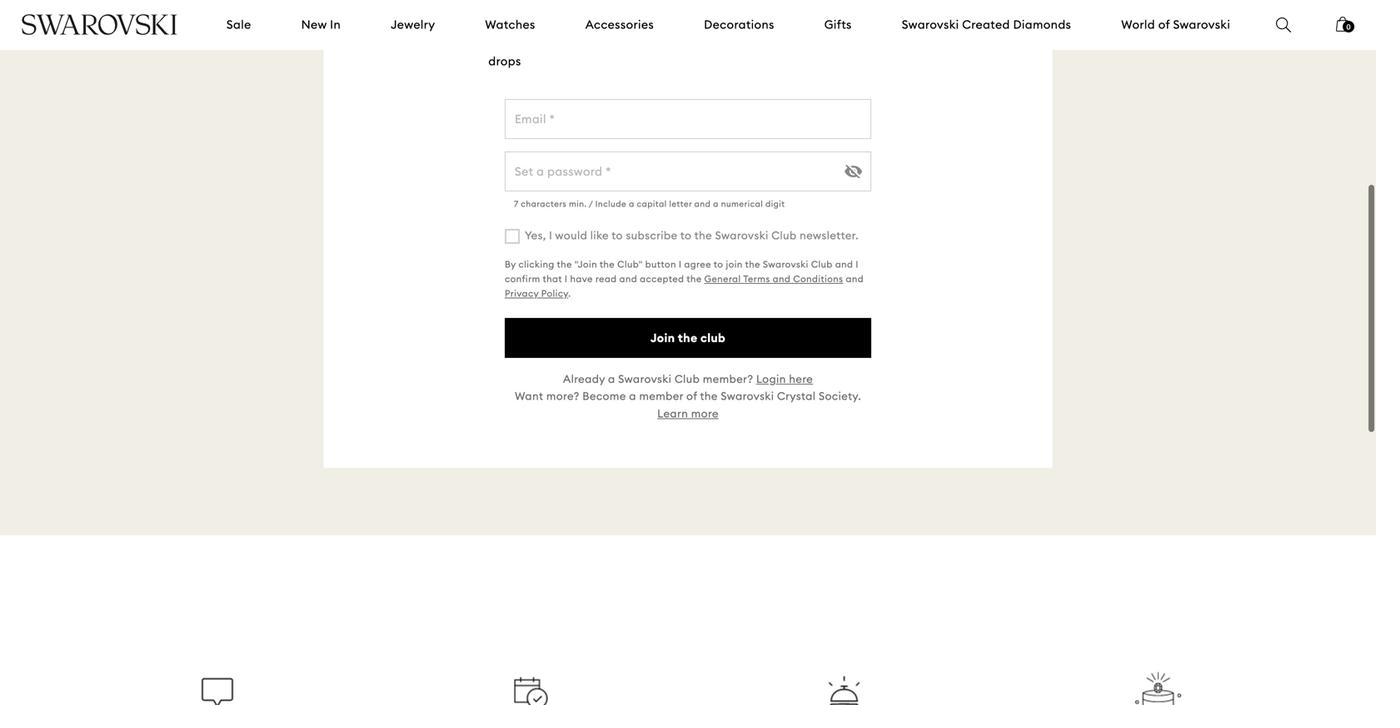 Task type: vqa. For each thing, say whether or not it's contained in the screenshot.
the topmost We
no



Task type: describe. For each thing, give the bounding box(es) containing it.
agree
[[684, 259, 711, 270]]

swarovski up member
[[618, 372, 672, 386]]

a up become
[[608, 372, 615, 386]]

cart-mobile image image
[[1336, 17, 1350, 32]]

join the club button
[[505, 318, 871, 358]]

subscribe
[[626, 229, 678, 242]]

by clicking the "join the club" button i agree to join the swarovski club and i confirm that i have read and accepted the
[[505, 259, 859, 285]]

7
[[514, 199, 519, 209]]

sale
[[226, 17, 251, 32]]

drops
[[489, 54, 521, 69]]

have
[[570, 273, 593, 285]]

login
[[756, 372, 786, 386]]

the down agree
[[687, 273, 702, 285]]

learn more link
[[657, 407, 719, 421]]

include
[[595, 199, 627, 209]]

that
[[543, 273, 562, 285]]

digit
[[766, 199, 785, 209]]

join the club
[[651, 331, 726, 346]]

of inside stay on top of trends and new collection drops
[[514, 21, 525, 36]]

world of swarovski
[[1122, 17, 1231, 32]]

the up read
[[600, 259, 615, 270]]

already a swarovski club member? login here want more? become a member of the swarovski crystal society. learn more
[[515, 372, 861, 421]]

to right like
[[612, 229, 623, 242]]

diamonds
[[1013, 17, 1072, 32]]

and inside faster checkout and wishlist
[[908, 21, 930, 36]]

already
[[563, 372, 605, 386]]

newsletter.
[[800, 229, 859, 242]]

conditions
[[793, 273, 843, 285]]

swarovski image
[[21, 14, 178, 35]]

here
[[789, 372, 813, 386]]

privacy
[[505, 288, 539, 300]]

club
[[701, 331, 726, 346]]

top
[[491, 21, 511, 36]]

and down club"
[[619, 273, 637, 285]]

accepted
[[640, 273, 684, 285]]

yes, i would like to subscribe to the swarovski club newsletter.
[[525, 229, 859, 242]]

stay on top of trends and new collection drops
[[445, 21, 565, 69]]

Yes, I would like to subscribe to the Swarovski Club newsletter. checkbox
[[505, 229, 520, 244]]

letter
[[669, 199, 692, 209]]

gifts
[[825, 17, 852, 32]]

login here link
[[756, 372, 813, 386]]

faster checkout and wishlist
[[812, 21, 930, 53]]

search image image
[[1276, 17, 1291, 32]]

terms
[[743, 273, 770, 285]]

faster
[[812, 21, 848, 36]]

min.
[[569, 199, 587, 209]]

to up agree
[[680, 229, 692, 242]]

swarovski created diamonds
[[902, 17, 1072, 32]]

new in
[[301, 17, 341, 32]]

accessories link
[[585, 17, 654, 33]]

gifts link
[[825, 17, 852, 33]]

trends
[[528, 21, 565, 36]]

swarovski created diamonds link
[[902, 17, 1072, 33]]

yes,
[[525, 229, 546, 242]]

0
[[1347, 22, 1351, 31]]

general terms and conditions link
[[704, 273, 843, 285]]

member
[[639, 390, 684, 403]]

world of swarovski link
[[1122, 17, 1231, 33]]

i left agree
[[679, 259, 682, 270]]

1 horizontal spatial club
[[772, 229, 797, 242]]

the up terms
[[745, 259, 760, 270]]

swarovski down member? at the bottom of page
[[721, 390, 774, 403]]

confirm
[[505, 273, 540, 285]]

on
[[473, 21, 488, 36]]

invitations
[[637, 21, 698, 36]]

decorations
[[704, 17, 775, 32]]

a left the numerical
[[713, 199, 719, 209]]

and right terms
[[773, 273, 791, 285]]

i right that
[[565, 273, 568, 285]]

new
[[301, 17, 327, 32]]

of inside already a swarovski club member? login here want more? become a member of the swarovski crystal society. learn more
[[687, 390, 697, 403]]

0 link
[[1336, 15, 1355, 43]]



Task type: locate. For each thing, give the bounding box(es) containing it.
learn
[[657, 407, 688, 421]]

Set a password * password field
[[505, 151, 871, 191]]

swarovski left created
[[902, 17, 959, 32]]

to up general
[[714, 259, 723, 270]]

and right checkout
[[908, 21, 930, 36]]

.
[[568, 288, 571, 300]]

club up conditions
[[811, 259, 833, 270]]

the up agree
[[695, 229, 712, 242]]

of right world
[[1159, 17, 1170, 32]]

club inside already a swarovski club member? login here want more? become a member of the swarovski crystal society. learn more
[[675, 372, 700, 386]]

checkout
[[851, 21, 905, 36]]

a right become
[[629, 390, 636, 403]]

join
[[726, 259, 743, 270]]

and right letter
[[694, 199, 711, 209]]

the right join
[[678, 331, 698, 346]]

jewelry
[[391, 17, 435, 32]]

to left sale
[[701, 21, 713, 36]]

wishlist
[[850, 38, 892, 53]]

new
[[476, 38, 499, 53]]

member?
[[703, 372, 753, 386]]

decorations link
[[704, 17, 775, 33]]

collection
[[502, 38, 560, 53]]

and inside stay on top of trends and new collection drops
[[450, 38, 473, 53]]

swarovski
[[902, 17, 959, 32], [1173, 17, 1231, 32], [715, 229, 769, 242], [763, 259, 809, 270], [618, 372, 672, 386], [721, 390, 774, 403]]

the up that
[[557, 259, 572, 270]]

club"
[[617, 259, 643, 270]]

the inside already a swarovski club member? login here want more? become a member of the swarovski crystal society. learn more
[[700, 390, 718, 403]]

more
[[691, 407, 719, 421]]

watches link
[[485, 17, 535, 33]]

clicking
[[519, 259, 555, 270]]

events
[[669, 38, 707, 53]]

accessories
[[585, 17, 654, 32]]

2 vertical spatial club
[[675, 372, 700, 386]]

general terms and conditions and privacy policy .
[[505, 273, 864, 300]]

to inside by clicking the "join the club" button i agree to join the swarovski club and i confirm that i have read and accepted the
[[714, 259, 723, 270]]

more?
[[546, 390, 580, 403]]

policy
[[541, 288, 568, 300]]

swarovski inside by clicking the "join the club" button i agree to join the swarovski club and i confirm that i have read and accepted the
[[763, 259, 809, 270]]

Email * email field
[[505, 99, 871, 139]]

i
[[549, 229, 553, 242], [679, 259, 682, 270], [856, 259, 859, 270], [565, 273, 568, 285]]

of up learn more link
[[687, 390, 697, 403]]

jewelry link
[[391, 17, 435, 33]]

swarovski up join
[[715, 229, 769, 242]]

become
[[583, 390, 626, 403]]

the up more
[[700, 390, 718, 403]]

a
[[629, 199, 635, 209], [713, 199, 719, 209], [608, 372, 615, 386], [629, 390, 636, 403]]

0 vertical spatial club
[[772, 229, 797, 242]]

sale link
[[226, 17, 251, 33]]

by
[[505, 259, 516, 270]]

2 horizontal spatial club
[[811, 259, 833, 270]]

stay
[[445, 21, 470, 36]]

"join
[[575, 259, 597, 270]]

swarovski right world
[[1173, 17, 1231, 32]]

of
[[1159, 17, 1170, 32], [514, 21, 525, 36], [687, 390, 697, 403]]

created
[[962, 17, 1010, 32]]

club
[[772, 229, 797, 242], [811, 259, 833, 270], [675, 372, 700, 386]]

and right conditions
[[846, 273, 864, 285]]

to
[[701, 21, 713, 36], [612, 229, 623, 242], [680, 229, 692, 242], [714, 259, 723, 270]]

1 horizontal spatial of
[[687, 390, 697, 403]]

capital
[[637, 199, 667, 209]]

of right top
[[514, 21, 525, 36]]

0 horizontal spatial club
[[675, 372, 700, 386]]

new in link
[[301, 17, 341, 33]]

1 vertical spatial club
[[811, 259, 833, 270]]

2 horizontal spatial of
[[1159, 17, 1170, 32]]

swarovski up general terms and conditions link
[[763, 259, 809, 270]]

the inside join the club button
[[678, 331, 698, 346]]

i right yes,
[[549, 229, 553, 242]]

would
[[555, 229, 588, 242]]

crystal
[[777, 390, 816, 403]]

society.
[[819, 390, 861, 403]]

read
[[596, 273, 617, 285]]

to inside invitations to sale events
[[701, 21, 713, 36]]

and up conditions
[[835, 259, 853, 270]]

like
[[590, 229, 609, 242]]

sale
[[716, 21, 740, 36]]

0 horizontal spatial of
[[514, 21, 525, 36]]

club down digit
[[772, 229, 797, 242]]

and down stay
[[450, 38, 473, 53]]

characters
[[521, 199, 567, 209]]

7 characters min. / include a capital letter and a numerical digit
[[514, 199, 785, 209]]

world
[[1122, 17, 1155, 32]]

want
[[515, 390, 543, 403]]

join
[[651, 331, 675, 346]]

the
[[695, 229, 712, 242], [557, 259, 572, 270], [600, 259, 615, 270], [745, 259, 760, 270], [687, 273, 702, 285], [678, 331, 698, 346], [700, 390, 718, 403]]

club up member
[[675, 372, 700, 386]]

general
[[704, 273, 741, 285]]

numerical
[[721, 199, 763, 209]]

club inside by clicking the "join the club" button i agree to join the swarovski club and i confirm that i have read and accepted the
[[811, 259, 833, 270]]

i down "newsletter."
[[856, 259, 859, 270]]

/
[[589, 199, 593, 209]]

invitations to sale events
[[637, 21, 740, 53]]

in
[[330, 17, 341, 32]]

a left capital at the left top of the page
[[629, 199, 635, 209]]

watches
[[485, 17, 535, 32]]

privacy policy link
[[505, 288, 568, 300]]

button
[[645, 259, 676, 270]]



